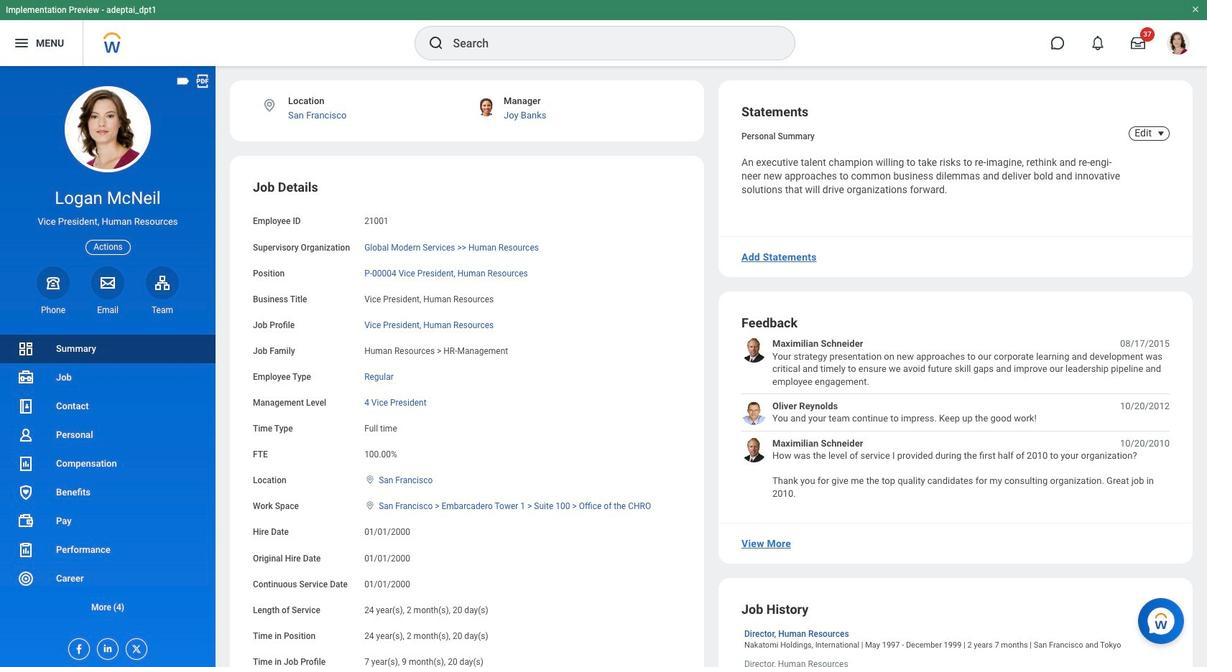 Task type: vqa. For each thing, say whether or not it's contained in the screenshot.
the Configuration button
no



Task type: locate. For each thing, give the bounding box(es) containing it.
caret down image
[[1153, 128, 1170, 139]]

summary image
[[17, 341, 35, 358]]

notifications large image
[[1091, 36, 1106, 50]]

facebook image
[[69, 640, 85, 656]]

view printable version (pdf) image
[[195, 73, 211, 89]]

personal summary element
[[742, 129, 815, 142]]

personal image
[[17, 427, 35, 444]]

group
[[253, 179, 682, 668]]

search image
[[427, 35, 445, 52]]

email logan mcneil element
[[91, 305, 124, 316]]

0 horizontal spatial location image
[[262, 98, 277, 114]]

1 vertical spatial employee's photo (maximilian schneider) image
[[742, 438, 767, 463]]

1 vertical spatial location image
[[365, 475, 376, 485]]

2 employee's photo (maximilian schneider) image from the top
[[742, 438, 767, 463]]

employee's photo (maximilian schneider) image down employee's photo (oliver reynolds) at the bottom right of page
[[742, 438, 767, 463]]

view team image
[[154, 274, 171, 292]]

justify image
[[13, 35, 30, 52]]

0 vertical spatial location image
[[262, 98, 277, 114]]

0 horizontal spatial list
[[0, 335, 216, 623]]

inbox large image
[[1132, 36, 1146, 50]]

employee's photo (maximilian schneider) image
[[742, 338, 767, 363], [742, 438, 767, 463]]

performance image
[[17, 542, 35, 559]]

location image
[[262, 98, 277, 114], [365, 475, 376, 485]]

pay image
[[17, 513, 35, 531]]

employee's photo (maximilian schneider) image up employee's photo (oliver reynolds) at the bottom right of page
[[742, 338, 767, 363]]

list
[[0, 335, 216, 623], [742, 338, 1170, 500]]

navigation pane region
[[0, 66, 216, 668]]

full time element
[[365, 421, 397, 434]]

banner
[[0, 0, 1208, 66]]

contact image
[[17, 398, 35, 416]]

Search Workday  search field
[[453, 27, 765, 59]]

0 vertical spatial employee's photo (maximilian schneider) image
[[742, 338, 767, 363]]



Task type: describe. For each thing, give the bounding box(es) containing it.
1 horizontal spatial location image
[[365, 475, 376, 485]]

job image
[[17, 370, 35, 387]]

1 employee's photo (maximilian schneider) image from the top
[[742, 338, 767, 363]]

mail image
[[99, 274, 116, 292]]

x image
[[127, 640, 142, 656]]

close environment banner image
[[1192, 5, 1201, 14]]

phone logan mcneil element
[[37, 305, 70, 316]]

employee's photo (oliver reynolds) image
[[742, 400, 767, 426]]

tag image
[[175, 73, 191, 89]]

1 horizontal spatial list
[[742, 338, 1170, 500]]

phone image
[[43, 274, 63, 292]]

career image
[[17, 571, 35, 588]]

compensation image
[[17, 456, 35, 473]]

profile logan mcneil image
[[1168, 32, 1191, 58]]

benefits image
[[17, 485, 35, 502]]

team logan mcneil element
[[146, 305, 179, 316]]

linkedin image
[[98, 640, 114, 655]]

location image
[[365, 501, 376, 511]]



